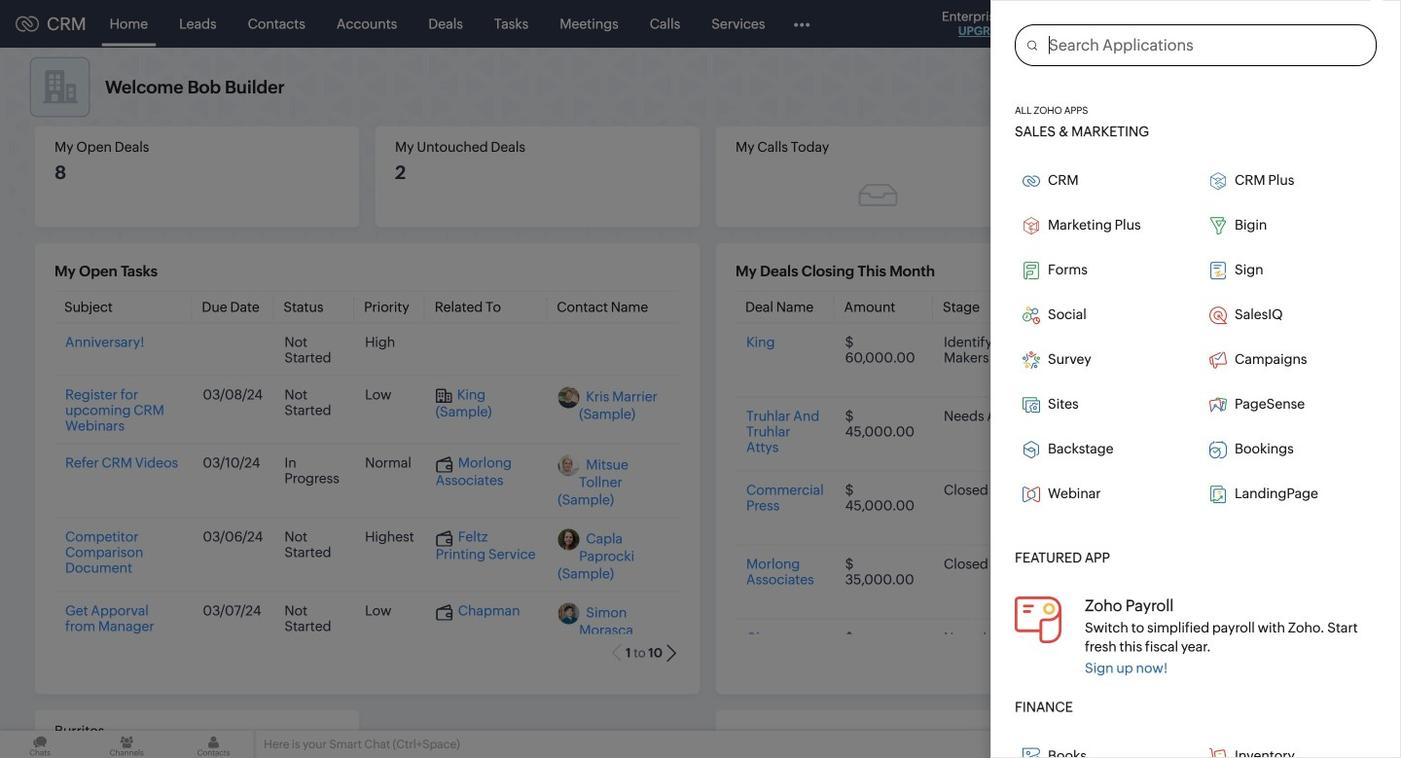 Task type: vqa. For each thing, say whether or not it's contained in the screenshot.
Create Menu element at the right top
yes



Task type: describe. For each thing, give the bounding box(es) containing it.
calendar image
[[1195, 16, 1212, 32]]

chats image
[[0, 731, 80, 758]]

create menu image
[[1071, 12, 1095, 36]]



Task type: locate. For each thing, give the bounding box(es) containing it.
Search Applications text field
[[1038, 25, 1376, 65]]

zoho payroll image
[[1015, 596, 1062, 643]]

contacts image
[[174, 731, 254, 758]]

signals element
[[1147, 0, 1184, 48]]

channels image
[[87, 731, 167, 758]]

signals image
[[1158, 16, 1172, 32]]

create menu element
[[1059, 0, 1107, 47]]

logo image
[[16, 16, 39, 32]]



